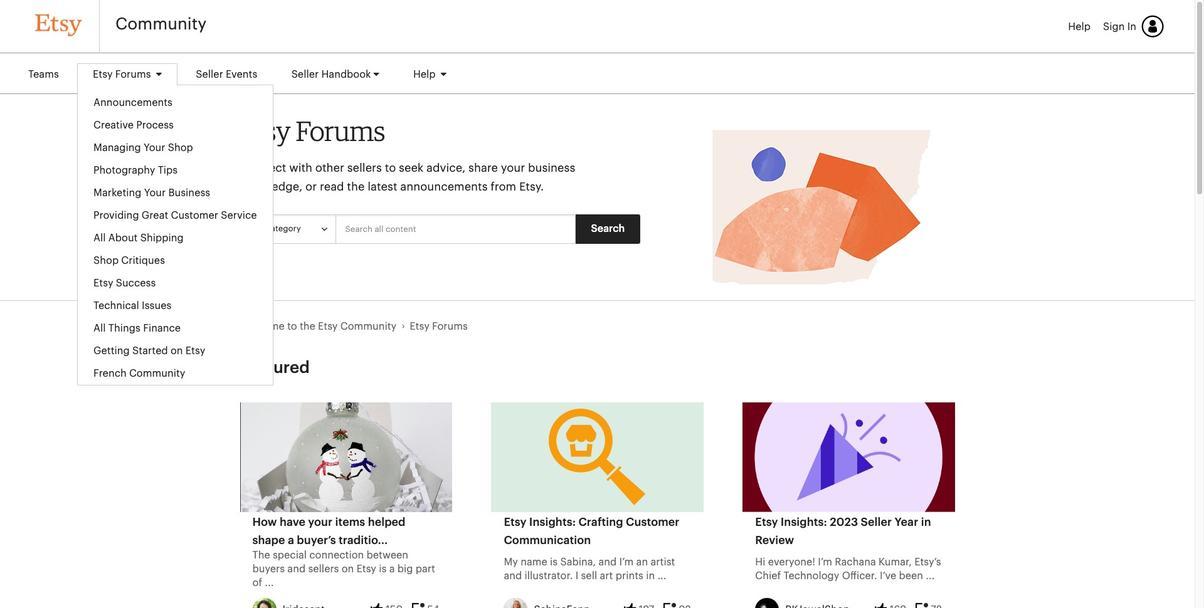 Task type: locate. For each thing, give the bounding box(es) containing it.
1 vertical spatial help link
[[398, 63, 462, 86]]

1 horizontal spatial likes element
[[624, 603, 654, 608]]

1 horizontal spatial etsy forums
[[240, 119, 385, 147]]

your down process
[[144, 143, 165, 153]]

0 horizontal spatial replies element
[[412, 603, 439, 608]]

a
[[288, 535, 294, 546], [389, 564, 395, 574]]

on right started
[[171, 346, 183, 356]]

welcome to the etsy community link
[[240, 322, 397, 332]]

your for managing
[[144, 143, 165, 153]]

... down etsy's on the bottom right of the page
[[926, 571, 935, 581]]

all for all about shipping
[[93, 233, 106, 243]]

1 vertical spatial a
[[389, 564, 395, 574]]

shop down about
[[93, 256, 119, 266]]

seller left year
[[861, 516, 892, 528]]

sellers up 'latest'
[[347, 162, 382, 174]]

2 horizontal spatial seller
[[861, 516, 892, 528]]

read
[[320, 181, 344, 193]]

customer down the business
[[171, 211, 218, 221]]

0 horizontal spatial etsy forums
[[93, 70, 154, 80]]

0 horizontal spatial is
[[379, 564, 387, 574]]

0 vertical spatial shop
[[168, 143, 193, 153]]

1 horizontal spatial in
[[921, 516, 931, 528]]

1 vertical spatial in
[[646, 571, 655, 581]]

connect
[[240, 162, 286, 174]]

0 horizontal spatial on
[[171, 346, 183, 356]]

0 vertical spatial sellers
[[347, 162, 382, 174]]

all left about
[[93, 233, 106, 243]]

teams
[[28, 70, 59, 80]]

your up buyer's
[[308, 516, 333, 528]]

sellers down the connection at the left bottom of page
[[308, 564, 339, 574]]

1 horizontal spatial is
[[550, 557, 558, 567]]

1 insights: from the left
[[529, 516, 576, 528]]

seller left events
[[196, 70, 223, 80]]

teams link
[[13, 63, 75, 86]]

replies element
[[412, 603, 439, 608], [664, 603, 691, 608], [916, 603, 942, 608]]

and down the special
[[287, 564, 306, 574]]

events
[[226, 70, 257, 80]]

1 horizontal spatial the
[[347, 181, 365, 193]]

forums inside menu bar
[[115, 70, 151, 80]]

customer inside 'etsy insights: crafting customer communication'
[[626, 516, 680, 528]]

photography tips link
[[78, 159, 193, 182]]

have
[[280, 516, 305, 528]]

forums
[[115, 70, 151, 80], [296, 119, 385, 147], [432, 322, 468, 332]]

None submit
[[575, 214, 641, 244]]

all left things
[[93, 324, 106, 334]]

list
[[240, 301, 698, 353]]

0 vertical spatial customer
[[171, 211, 218, 221]]

service
[[221, 211, 257, 221]]

0 vertical spatial help link
[[1062, 14, 1097, 38]]

0 horizontal spatial in
[[646, 571, 655, 581]]

year
[[895, 516, 918, 528]]

0 vertical spatial etsy forums
[[93, 70, 154, 80]]

french
[[93, 369, 127, 379]]

help inside menu bar
[[413, 70, 438, 80]]

creative process
[[93, 120, 174, 130]]

and down my
[[504, 571, 522, 581]]

2 likes element from the left
[[624, 603, 654, 608]]

etsy forums inside menu bar
[[93, 70, 154, 80]]

marketing your business
[[93, 188, 210, 198]]

process
[[136, 120, 174, 130]]

technical
[[93, 301, 139, 311]]

items
[[335, 516, 365, 528]]

0 horizontal spatial to
[[287, 322, 297, 332]]

1 likes element from the left
[[371, 603, 403, 608]]

seller events link
[[180, 63, 273, 86]]

insights: inside etsy insights: 2023 seller year in review
[[781, 516, 827, 528]]

0 horizontal spatial insights:
[[529, 516, 576, 528]]

0 horizontal spatial help
[[413, 70, 438, 80]]

0 vertical spatial to
[[385, 162, 396, 174]]

replies element down part
[[412, 603, 439, 608]]

community link
[[115, 16, 207, 32]]

customer inside menu bar
[[171, 211, 218, 221]]

etsy inside 'etsy insights: crafting customer communication'
[[504, 516, 527, 528]]

technical issues link
[[78, 295, 187, 317]]

is down between
[[379, 564, 387, 574]]

getting started on etsy
[[93, 346, 205, 356]]

1 horizontal spatial and
[[504, 571, 522, 581]]

likes element down the 'i've'
[[875, 603, 906, 608]]

etsy
[[93, 70, 113, 80], [240, 119, 291, 147], [93, 278, 113, 288], [318, 322, 338, 332], [410, 322, 430, 332], [186, 346, 205, 356], [504, 516, 527, 528], [755, 516, 778, 528], [357, 564, 376, 574]]

help link inside menu bar
[[398, 63, 462, 86]]

1 horizontal spatial on
[[342, 564, 354, 574]]

managing
[[93, 143, 141, 153]]

all about shipping
[[93, 233, 184, 243]]

0 vertical spatial your
[[501, 162, 525, 174]]

the
[[252, 550, 270, 560]]

1 replies element from the left
[[412, 603, 439, 608]]

business
[[168, 188, 210, 198]]

i'm inside my name is sabina, and i'm an artist and illustrator. i sell art prints in ...
[[619, 557, 634, 567]]

to up 'latest'
[[385, 162, 396, 174]]

kumar,
[[879, 557, 912, 567]]

the right read
[[347, 181, 365, 193]]

all for all things finance
[[93, 324, 106, 334]]

is inside how have your items helped shape a buyer's traditio... the special connection between buyers and sellers on etsy is a big part of ...
[[379, 564, 387, 574]]

to inside connect with other sellers to seek advice, share your business knowledge, or read the latest announcements from etsy.
[[385, 162, 396, 174]]

1 vertical spatial your
[[308, 516, 333, 528]]

0 horizontal spatial the
[[300, 322, 315, 332]]

hi
[[755, 557, 765, 567]]

technical issues
[[93, 301, 171, 311]]

i'm inside hi everyone! i'm rachana kumar, etsy's chief technology officer. i've been ...
[[818, 557, 832, 567]]

1 horizontal spatial to
[[385, 162, 396, 174]]

providing great customer service
[[93, 211, 257, 221]]

your up great
[[144, 188, 166, 198]]

artist
[[651, 557, 675, 567]]

officer.
[[842, 571, 877, 581]]

1 horizontal spatial shop
[[168, 143, 193, 153]]

Search text field
[[335, 214, 575, 244]]

the right welcome
[[300, 322, 315, 332]]

1 horizontal spatial i'm
[[818, 557, 832, 567]]

help for the help "link" in the menu bar
[[413, 70, 438, 80]]

... inside how have your items helped shape a buyer's traditio... the special connection between buyers and sellers on etsy is a big part of ...
[[265, 578, 274, 588]]

0 horizontal spatial your
[[308, 516, 333, 528]]

how have your items helped shape a buyer's traditions? element
[[240, 402, 452, 512]]

in right year
[[921, 516, 931, 528]]

help link
[[1062, 14, 1097, 38], [398, 63, 462, 86]]

insights: up review
[[781, 516, 827, 528]]

to
[[385, 162, 396, 174], [287, 322, 297, 332]]

0 vertical spatial the
[[347, 181, 365, 193]]

etsy inside how have your items helped shape a buyer's traditio... the special connection between buyers and sellers on etsy is a big part of ...
[[357, 564, 376, 574]]

shop up tips
[[168, 143, 193, 153]]

in inside etsy insights: 2023 seller year in review
[[921, 516, 931, 528]]

1 horizontal spatial your
[[501, 162, 525, 174]]

1 horizontal spatial ...
[[658, 571, 666, 581]]

in
[[921, 516, 931, 528], [646, 571, 655, 581]]

2 horizontal spatial ...
[[926, 571, 935, 581]]

0 vertical spatial all
[[93, 233, 106, 243]]

0 horizontal spatial customer
[[171, 211, 218, 221]]

2 i'm from the left
[[818, 557, 832, 567]]

likes element down 'prints'
[[624, 603, 654, 608]]

replies element down the been
[[916, 603, 942, 608]]

3 likes element from the left
[[875, 603, 906, 608]]

1 vertical spatial forums
[[296, 119, 385, 147]]

... right of
[[265, 578, 274, 588]]

1 i'm from the left
[[619, 557, 634, 567]]

0 vertical spatial help
[[1068, 22, 1091, 32]]

0 horizontal spatial help link
[[398, 63, 462, 86]]

in down the an
[[646, 571, 655, 581]]

2 vertical spatial etsy forums
[[410, 322, 468, 332]]

insights: up communication
[[529, 516, 576, 528]]

etsy insights: 2023 seller year in review link
[[755, 516, 931, 546]]

replies element down the artist
[[664, 603, 691, 608]]

customer up the artist
[[626, 516, 680, 528]]

i'm up technology
[[818, 557, 832, 567]]

of
[[252, 578, 262, 588]]

2023
[[830, 516, 858, 528]]

shop critiques
[[93, 256, 165, 266]]

and up the art
[[599, 557, 617, 567]]

i'm up 'prints'
[[619, 557, 634, 567]]

1 all from the top
[[93, 233, 106, 243]]

welcome
[[240, 322, 285, 332]]

1 vertical spatial sellers
[[308, 564, 339, 574]]

0 horizontal spatial likes element
[[371, 603, 403, 608]]

menu bar
[[13, 53, 1179, 386]]

2 horizontal spatial replies element
[[916, 603, 942, 608]]

1 horizontal spatial insights:
[[781, 516, 827, 528]]

2 horizontal spatial etsy forums
[[410, 322, 468, 332]]

0 horizontal spatial a
[[288, 535, 294, 546]]

0 horizontal spatial ...
[[265, 578, 274, 588]]

0 vertical spatial on
[[171, 346, 183, 356]]

2 horizontal spatial forums
[[432, 322, 468, 332]]

on inside menu bar
[[171, 346, 183, 356]]

knowledge,
[[240, 181, 302, 193]]

how have your items helped shape a buyer's traditio... link
[[252, 516, 406, 546]]

i've
[[880, 571, 896, 581]]

featured heading
[[240, 358, 955, 384]]

likes element
[[371, 603, 403, 608], [624, 603, 654, 608], [875, 603, 906, 608]]

seller left handbook
[[291, 70, 319, 80]]

on
[[171, 346, 183, 356], [342, 564, 354, 574]]

2 vertical spatial forums
[[432, 322, 468, 332]]

0 vertical spatial forums
[[115, 70, 151, 80]]

3 replies element from the left
[[916, 603, 942, 608]]

0 horizontal spatial forums
[[115, 70, 151, 80]]

1 horizontal spatial help
[[1068, 22, 1091, 32]]

2 replies element from the left
[[664, 603, 691, 608]]

list containing welcome to the etsy community
[[240, 301, 698, 353]]

your up from
[[501, 162, 525, 174]]

2 vertical spatial community
[[129, 369, 185, 379]]

in
[[1127, 22, 1136, 32]]

seller for seller handbook
[[291, 70, 319, 80]]

0 vertical spatial in
[[921, 516, 931, 528]]

...
[[658, 571, 666, 581], [926, 571, 935, 581], [265, 578, 274, 588]]

communication
[[504, 535, 591, 546]]

1 horizontal spatial help link
[[1062, 14, 1097, 38]]

etsy.
[[519, 181, 544, 193]]

seller for seller events
[[196, 70, 223, 80]]

1 horizontal spatial customer
[[626, 516, 680, 528]]

... down the artist
[[658, 571, 666, 581]]

0 horizontal spatial and
[[287, 564, 306, 574]]

likes element down big on the left bottom
[[371, 603, 403, 608]]

share
[[469, 162, 498, 174]]

art
[[600, 571, 613, 581]]

shop critiques link
[[78, 250, 181, 272]]

a up the special
[[288, 535, 294, 546]]

insights: inside 'etsy insights: crafting customer communication'
[[529, 516, 576, 528]]

0 vertical spatial your
[[144, 143, 165, 153]]

tips
[[158, 166, 178, 176]]

to right welcome
[[287, 322, 297, 332]]

insights: for 2023
[[781, 516, 827, 528]]

0 horizontal spatial seller
[[196, 70, 223, 80]]

is up illustrator.
[[550, 557, 558, 567]]

1 horizontal spatial seller
[[291, 70, 319, 80]]

all things finance link
[[78, 317, 196, 340]]

1 your from the top
[[144, 143, 165, 153]]

from
[[491, 181, 516, 193]]

1 horizontal spatial replies element
[[664, 603, 691, 608]]

1 vertical spatial to
[[287, 322, 297, 332]]

replies element for etsy insights: crafting customer communication
[[664, 603, 691, 608]]

all
[[93, 233, 106, 243], [93, 324, 106, 334]]

etsy insights: crafting customer communication element
[[491, 402, 703, 512]]

in inside my name is sabina, and i'm an artist and illustrator. i sell art prints in ...
[[646, 571, 655, 581]]

review
[[755, 535, 794, 546]]

and inside how have your items helped shape a buyer's traditio... the special connection between buyers and sellers on etsy is a big part of ...
[[287, 564, 306, 574]]

sell
[[581, 571, 597, 581]]

a left big on the left bottom
[[389, 564, 395, 574]]

etsy forums link
[[77, 63, 177, 85]]

1 vertical spatial all
[[93, 324, 106, 334]]

1 horizontal spatial sellers
[[347, 162, 382, 174]]

1 vertical spatial your
[[144, 188, 166, 198]]

2 insights: from the left
[[781, 516, 827, 528]]

2 horizontal spatial likes element
[[875, 603, 906, 608]]

1 vertical spatial customer
[[626, 516, 680, 528]]

on down the connection at the left bottom of page
[[342, 564, 354, 574]]

community inside french community link
[[129, 369, 185, 379]]

insights:
[[529, 516, 576, 528], [781, 516, 827, 528]]

0 horizontal spatial shop
[[93, 256, 119, 266]]

2 all from the top
[[93, 324, 106, 334]]

help
[[1068, 22, 1091, 32], [413, 70, 438, 80]]

2 your from the top
[[144, 188, 166, 198]]

creative process link
[[78, 114, 189, 137]]

0 horizontal spatial i'm
[[619, 557, 634, 567]]

sign in link
[[1097, 14, 1171, 38]]

0 horizontal spatial sellers
[[308, 564, 339, 574]]

the
[[347, 181, 365, 193], [300, 322, 315, 332]]

1 vertical spatial help
[[413, 70, 438, 80]]

featured
[[240, 360, 310, 376]]

1 vertical spatial on
[[342, 564, 354, 574]]



Task type: vqa. For each thing, say whether or not it's contained in the screenshot.
top Subscribe
no



Task type: describe. For each thing, give the bounding box(es) containing it.
etsy insights: 2023 seller year in review
[[755, 516, 931, 546]]

all about shipping link
[[78, 227, 199, 250]]

seller inside etsy insights: 2023 seller year in review
[[861, 516, 892, 528]]

crafting
[[579, 516, 623, 528]]

shape
[[252, 535, 285, 546]]

special
[[273, 550, 307, 560]]

2 horizontal spatial and
[[599, 557, 617, 567]]

sabina,
[[560, 557, 596, 567]]

etsy insights: crafting customer communication
[[504, 516, 680, 546]]

or
[[305, 181, 317, 193]]

handbook
[[321, 70, 371, 80]]

menu bar containing teams
[[13, 53, 1179, 386]]

started
[[132, 346, 168, 356]]

likes element for how have your items helped shape a buyer's traditio...
[[371, 603, 403, 608]]

... inside my name is sabina, and i'm an artist and illustrator. i sell art prints in ...
[[658, 571, 666, 581]]

sign in
[[1103, 22, 1136, 32]]

etsy forums image
[[690, 112, 941, 300]]

creative
[[93, 120, 134, 130]]

success
[[116, 278, 156, 288]]

french community
[[93, 369, 185, 379]]

your inside connect with other sellers to seek advice, share your business knowledge, or read the latest announcements from etsy.
[[501, 162, 525, 174]]

help for topmost the help "link"
[[1068, 22, 1091, 32]]

replies element for etsy insights: 2023 seller year in review
[[916, 603, 942, 608]]

with
[[289, 162, 312, 174]]

0 vertical spatial community
[[115, 16, 207, 32]]

french community link
[[78, 363, 201, 385]]

traditio...
[[339, 535, 388, 546]]

everyone!
[[768, 557, 815, 567]]

photography tips
[[93, 166, 178, 176]]

critiques
[[121, 256, 165, 266]]

0 vertical spatial a
[[288, 535, 294, 546]]

your inside how have your items helped shape a buyer's traditio... the special connection between buyers and sellers on etsy is a big part of ...
[[308, 516, 333, 528]]

chief
[[755, 571, 781, 581]]

all things finance
[[93, 324, 181, 334]]

getting
[[93, 346, 130, 356]]

replies element for how have your items helped shape a buyer's traditio...
[[412, 603, 439, 608]]

name
[[521, 557, 547, 567]]

marketing
[[93, 188, 141, 198]]

about
[[108, 233, 138, 243]]

etsy success link
[[78, 272, 171, 295]]

big
[[397, 564, 413, 574]]

seller handbook link
[[276, 63, 395, 86]]

1 horizontal spatial forums
[[296, 119, 385, 147]]

insights: for crafting
[[529, 516, 576, 528]]

other
[[315, 162, 344, 174]]

announcements
[[93, 98, 172, 108]]

an
[[636, 557, 648, 567]]

managing your shop link
[[78, 137, 209, 159]]

providing great customer service link
[[78, 204, 273, 227]]

welcome to the etsy community
[[240, 322, 397, 332]]

is inside my name is sabina, and i'm an artist and illustrator. i sell art prints in ...
[[550, 557, 558, 567]]

getting started on etsy link
[[78, 340, 221, 363]]

on inside how have your items helped shape a buyer's traditio... the special connection between buyers and sellers on etsy is a big part of ...
[[342, 564, 354, 574]]

1 vertical spatial the
[[300, 322, 315, 332]]

likes element for etsy insights: 2023 seller year in review
[[875, 603, 906, 608]]

1 vertical spatial community
[[340, 322, 397, 332]]

1 vertical spatial shop
[[93, 256, 119, 266]]

prints
[[616, 571, 643, 581]]

technology
[[784, 571, 839, 581]]

etsy's
[[915, 557, 941, 567]]

sellers inside connect with other sellers to seek advice, share your business knowledge, or read the latest announcements from etsy.
[[347, 162, 382, 174]]

advice,
[[427, 162, 466, 174]]

etsy insights: crafting customer communication link
[[504, 516, 680, 546]]

my name is sabina, and i'm an artist and illustrator. i sell art prints in ...
[[504, 557, 675, 581]]

sellers inside how have your items helped shape a buyer's traditio... the special connection between buyers and sellers on etsy is a big part of ...
[[308, 564, 339, 574]]

1 horizontal spatial a
[[389, 564, 395, 574]]

things
[[108, 324, 140, 334]]

great
[[142, 211, 168, 221]]

how have your items helped shape a buyer's traditio... the special connection between buyers and sellers on etsy is a big part of ...
[[252, 516, 435, 588]]

seller events
[[196, 70, 257, 80]]

helped
[[368, 516, 406, 528]]

likes element for etsy insights: crafting customer communication
[[624, 603, 654, 608]]

connect with other sellers to seek advice, share your business knowledge, or read the latest announcements from etsy.
[[240, 162, 575, 193]]

issues
[[142, 301, 171, 311]]

been
[[899, 571, 923, 581]]

seek
[[399, 162, 424, 174]]

marketing your business link
[[78, 182, 226, 204]]

the inside connect with other sellers to seek advice, share your business knowledge, or read the latest announcements from etsy.
[[347, 181, 365, 193]]

seller handbook
[[291, 70, 371, 80]]

illustrator.
[[525, 571, 573, 581]]

i
[[576, 571, 578, 581]]

buyer's
[[297, 535, 336, 546]]

sign
[[1103, 22, 1125, 32]]

photography
[[93, 166, 155, 176]]

connection
[[309, 550, 364, 560]]

etsy insights: 2023 seller year in review element
[[743, 402, 955, 512]]

announcements
[[400, 181, 488, 193]]

my
[[504, 557, 518, 567]]

providing
[[93, 211, 139, 221]]

etsy inside etsy insights: 2023 seller year in review
[[755, 516, 778, 528]]

... inside hi everyone! i'm rachana kumar, etsy's chief technology officer. i've been ...
[[926, 571, 935, 581]]

managing your shop
[[93, 143, 193, 153]]

your for marketing
[[144, 188, 166, 198]]

etsy success
[[93, 278, 156, 288]]

part
[[416, 564, 435, 574]]

1 vertical spatial etsy forums
[[240, 119, 385, 147]]

to inside list
[[287, 322, 297, 332]]

business
[[528, 162, 575, 174]]



